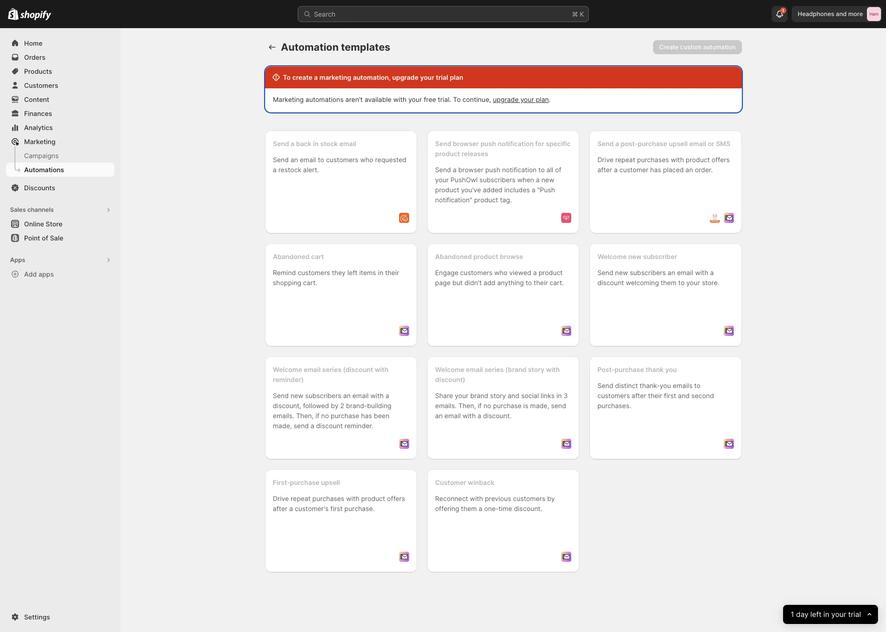 Task type: describe. For each thing, give the bounding box(es) containing it.
apps
[[38, 270, 54, 278]]

create custom automation
[[659, 43, 736, 51]]

home
[[24, 39, 42, 47]]

search
[[314, 10, 335, 18]]

automations link
[[6, 163, 114, 177]]

sales
[[10, 206, 26, 213]]

trial inside dropdown button
[[848, 610, 861, 619]]

k
[[580, 10, 584, 18]]

headphones and more
[[798, 10, 863, 18]]

sales channels
[[10, 206, 54, 213]]

point of sale
[[24, 234, 63, 242]]

and
[[836, 10, 847, 18]]

marketing
[[319, 73, 351, 81]]

1 for 1
[[782, 8, 784, 13]]

headphones and more image
[[867, 7, 881, 21]]

content
[[24, 95, 49, 103]]

free
[[424, 95, 436, 103]]

channels
[[27, 206, 54, 213]]

add apps
[[24, 270, 54, 278]]

headphones
[[798, 10, 834, 18]]

0 horizontal spatial upgrade
[[392, 73, 419, 81]]

your up free
[[420, 73, 434, 81]]

sale
[[50, 234, 63, 242]]

orders
[[24, 53, 45, 61]]

with
[[393, 95, 407, 103]]

automations
[[306, 95, 344, 103]]

discounts link
[[6, 181, 114, 195]]

available
[[365, 95, 392, 103]]

finances link
[[6, 106, 114, 120]]

trial.
[[438, 95, 451, 103]]

of
[[42, 234, 48, 242]]

a
[[314, 73, 318, 81]]

online
[[24, 220, 44, 228]]

upgrade your plan link
[[493, 95, 549, 103]]

automation,
[[353, 73, 391, 81]]

point
[[24, 234, 40, 242]]

1 button
[[772, 6, 788, 22]]

apps
[[10, 256, 25, 264]]

settings
[[24, 613, 50, 621]]

custom
[[680, 43, 702, 51]]

apps button
[[6, 253, 114, 267]]

point of sale link
[[6, 231, 114, 245]]

discounts
[[24, 184, 55, 192]]

automations
[[24, 166, 64, 174]]

customers link
[[6, 78, 114, 92]]

point of sale button
[[0, 231, 120, 245]]

products link
[[6, 64, 114, 78]]

create custom automation button
[[653, 40, 742, 54]]

⌘ k
[[572, 10, 584, 18]]

1 day left in your trial button
[[783, 605, 878, 624]]

continue,
[[463, 95, 491, 103]]

templates
[[341, 41, 390, 53]]

in
[[823, 610, 829, 619]]

sales channels button
[[6, 203, 114, 217]]

campaigns link
[[6, 149, 114, 163]]

1 vertical spatial upgrade
[[493, 95, 519, 103]]



Task type: vqa. For each thing, say whether or not it's contained in the screenshot.
Add Apps
yes



Task type: locate. For each thing, give the bounding box(es) containing it.
0 horizontal spatial shopify image
[[8, 8, 19, 20]]

store
[[46, 220, 62, 228]]

1 horizontal spatial 1
[[791, 610, 794, 619]]

trial up 'trial.'
[[436, 73, 448, 81]]

0 horizontal spatial to
[[283, 73, 291, 81]]

0 vertical spatial upgrade
[[392, 73, 419, 81]]

analytics
[[24, 123, 53, 132]]

1 vertical spatial marketing
[[24, 138, 55, 146]]

more
[[848, 10, 863, 18]]

trial
[[436, 73, 448, 81], [848, 610, 861, 619]]

0 vertical spatial to
[[283, 73, 291, 81]]

marketing automations aren't available with your free trial. to continue, upgrade your plan .
[[273, 95, 551, 103]]

1 left headphones at the right top
[[782, 8, 784, 13]]

online store button
[[0, 217, 120, 231]]

left
[[810, 610, 821, 619]]

0 horizontal spatial trial
[[436, 73, 448, 81]]

trial right in
[[848, 610, 861, 619]]

customers
[[24, 81, 58, 89]]

1 for 1 day left in your trial
[[791, 610, 794, 619]]

marketing for marketing automations aren't available with your free trial. to continue, upgrade your plan .
[[273, 95, 304, 103]]

1 left day
[[791, 610, 794, 619]]

1 vertical spatial plan
[[536, 95, 549, 103]]

0 horizontal spatial marketing
[[24, 138, 55, 146]]

1 vertical spatial to
[[453, 95, 461, 103]]

0 horizontal spatial 1
[[782, 8, 784, 13]]

automation templates
[[281, 41, 390, 53]]

to
[[283, 73, 291, 81], [453, 95, 461, 103]]

1 horizontal spatial upgrade
[[493, 95, 519, 103]]

create
[[292, 73, 312, 81]]

campaigns
[[24, 152, 59, 160]]

1 horizontal spatial to
[[453, 95, 461, 103]]

content link
[[6, 92, 114, 106]]

day
[[796, 610, 808, 619]]

shopify image
[[8, 8, 19, 20], [20, 10, 51, 20]]

marketing inside "link"
[[24, 138, 55, 146]]

1
[[782, 8, 784, 13], [791, 610, 794, 619]]

online store
[[24, 220, 62, 228]]

add
[[24, 270, 37, 278]]

0 vertical spatial trial
[[436, 73, 448, 81]]

⌘
[[572, 10, 578, 18]]

home link
[[6, 36, 114, 50]]

settings link
[[6, 610, 114, 624]]

marketing down analytics
[[24, 138, 55, 146]]

1 day left in your trial
[[791, 610, 861, 619]]

to left the create
[[283, 73, 291, 81]]

automation
[[281, 41, 339, 53]]

upgrade
[[392, 73, 419, 81], [493, 95, 519, 103]]

marketing down the create
[[273, 95, 304, 103]]

your
[[420, 73, 434, 81], [408, 95, 422, 103], [520, 95, 534, 103], [831, 610, 846, 619]]

1 vertical spatial 1
[[791, 610, 794, 619]]

marketing
[[273, 95, 304, 103], [24, 138, 55, 146]]

1 horizontal spatial marketing
[[273, 95, 304, 103]]

to right 'trial.'
[[453, 95, 461, 103]]

upgrade right continue,
[[493, 95, 519, 103]]

marketing for marketing
[[24, 138, 55, 146]]

your left free
[[408, 95, 422, 103]]

create
[[659, 43, 679, 51]]

your left . at top
[[520, 95, 534, 103]]

0 vertical spatial 1
[[782, 8, 784, 13]]

1 vertical spatial trial
[[848, 610, 861, 619]]

products
[[24, 67, 52, 75]]

1 horizontal spatial trial
[[848, 610, 861, 619]]

your inside dropdown button
[[831, 610, 846, 619]]

plan
[[450, 73, 463, 81], [536, 95, 549, 103]]

analytics link
[[6, 120, 114, 135]]

finances
[[24, 109, 52, 117]]

online store link
[[6, 217, 114, 231]]

1 horizontal spatial plan
[[536, 95, 549, 103]]

upgrade up with
[[392, 73, 419, 81]]

orders link
[[6, 50, 114, 64]]

to create a marketing automation, upgrade your trial plan
[[283, 73, 463, 81]]

0 horizontal spatial plan
[[450, 73, 463, 81]]

automation
[[703, 43, 736, 51]]

your right in
[[831, 610, 846, 619]]

aren't
[[345, 95, 363, 103]]

0 vertical spatial marketing
[[273, 95, 304, 103]]

add apps button
[[6, 267, 114, 281]]

1 horizontal spatial shopify image
[[20, 10, 51, 20]]

0 vertical spatial plan
[[450, 73, 463, 81]]

marketing link
[[6, 135, 114, 149]]

.
[[549, 95, 551, 103]]



